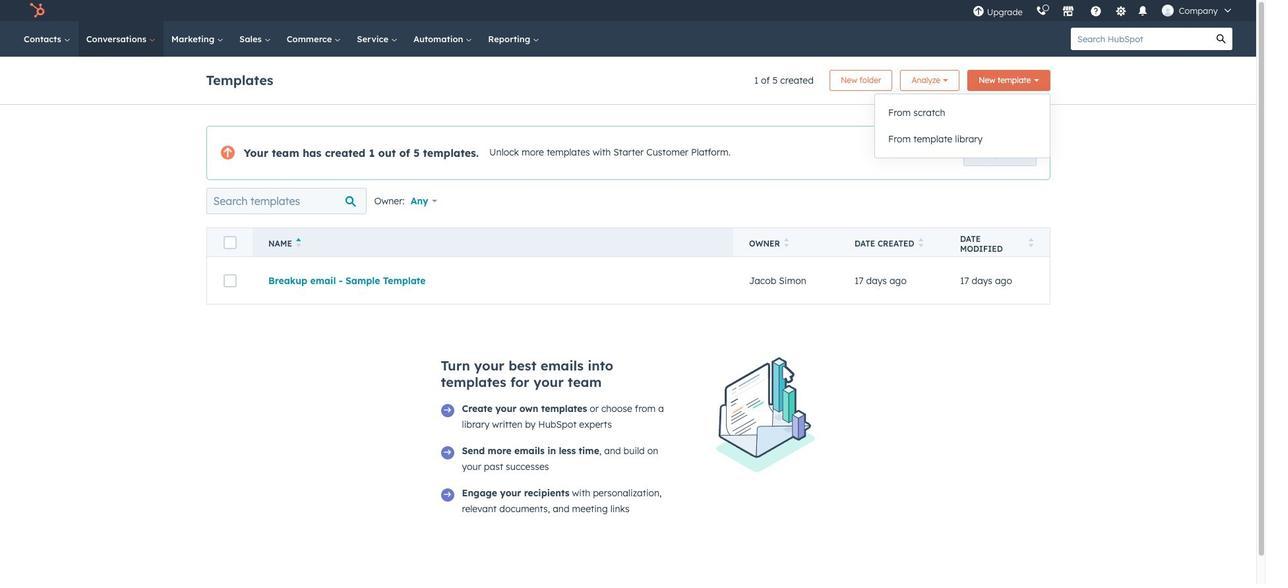 Task type: vqa. For each thing, say whether or not it's contained in the screenshot.
the rightmost or
no



Task type: describe. For each thing, give the bounding box(es) containing it.
jacob simon image
[[1162, 5, 1174, 16]]

1 press to sort. element from the left
[[784, 238, 789, 249]]

ascending sort. press to sort descending. image
[[296, 238, 301, 247]]

1 press to sort. image from the left
[[919, 238, 924, 247]]

press to sort. image
[[784, 238, 789, 247]]

marketplaces image
[[1063, 6, 1075, 18]]

ascending sort. press to sort descending. element
[[296, 238, 301, 249]]

2 press to sort. image from the left
[[1029, 238, 1034, 247]]



Task type: locate. For each thing, give the bounding box(es) containing it.
Search HubSpot search field
[[1071, 28, 1211, 50]]

1 horizontal spatial press to sort. element
[[919, 238, 924, 249]]

banner
[[206, 66, 1051, 91]]

0 horizontal spatial press to sort. element
[[784, 238, 789, 249]]

menu
[[966, 0, 1241, 21]]

0 horizontal spatial press to sort. image
[[919, 238, 924, 247]]

1 horizontal spatial press to sort. image
[[1029, 238, 1034, 247]]

2 press to sort. element from the left
[[919, 238, 924, 249]]

press to sort. image
[[919, 238, 924, 247], [1029, 238, 1034, 247]]

press to sort. element
[[784, 238, 789, 249], [919, 238, 924, 249], [1029, 238, 1034, 249]]

3 press to sort. element from the left
[[1029, 238, 1034, 249]]

Search search field
[[206, 188, 366, 214]]

2 horizontal spatial press to sort. element
[[1029, 238, 1034, 249]]



